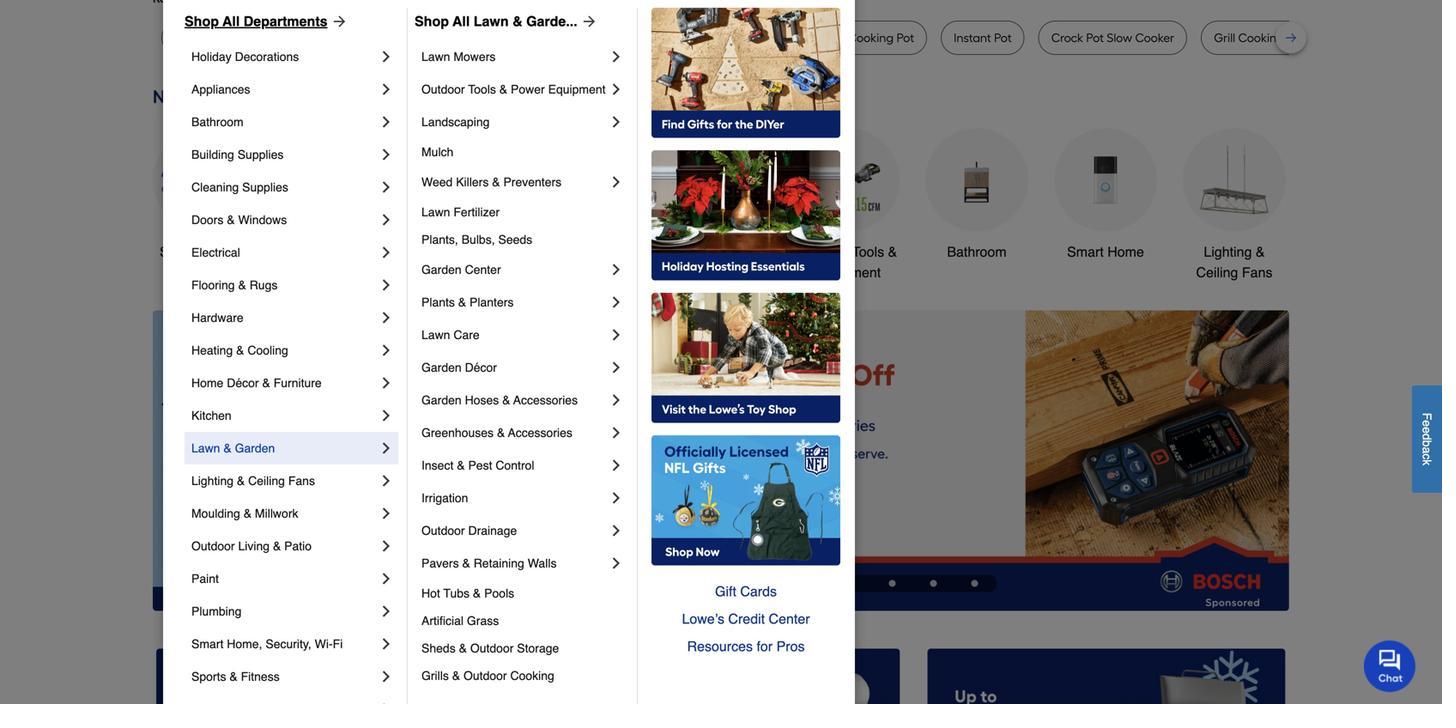 Task type: describe. For each thing, give the bounding box(es) containing it.
warmer
[[708, 30, 753, 45]]

doors & windows link
[[191, 204, 378, 236]]

weed killers & preventers
[[422, 175, 562, 189]]

mowers
[[454, 50, 496, 64]]

0 vertical spatial home
[[1108, 244, 1145, 260]]

& inside sports & fitness link
[[230, 670, 238, 684]]

a
[[1421, 447, 1435, 454]]

hot tubs & pools
[[422, 587, 515, 600]]

garden center link
[[422, 253, 608, 286]]

crock pot slow cooker
[[1052, 30, 1175, 45]]

& inside weed killers & preventers link
[[492, 175, 500, 189]]

hardware
[[191, 311, 244, 325]]

chevron right image for lawn mowers
[[608, 48, 625, 65]]

smart for smart home
[[1067, 244, 1104, 260]]

& inside doors & windows link
[[227, 213, 235, 227]]

artificial
[[422, 614, 464, 628]]

rugs
[[250, 278, 278, 292]]

resources for pros
[[687, 638, 805, 654]]

ceiling inside lighting & ceiling fans
[[1197, 264, 1239, 280]]

holiday
[[191, 50, 232, 64]]

control
[[496, 459, 535, 472]]

& inside 'insect & pest control' link
[[457, 459, 465, 472]]

garden for garden décor
[[422, 361, 462, 374]]

chevron right image for doors & windows
[[378, 211, 395, 228]]

bulbs,
[[462, 233, 495, 246]]

fitness
[[241, 670, 280, 684]]

0 horizontal spatial lighting & ceiling fans link
[[191, 465, 378, 497]]

& inside outdoor tools & equipment
[[888, 244, 898, 260]]

décor for lawn
[[465, 361, 497, 374]]

scroll to item #2 element
[[827, 578, 872, 588]]

& inside greenhouses & accessories link
[[497, 426, 505, 440]]

1 cooking from the left
[[848, 30, 894, 45]]

get up to 2 free select tools or batteries when you buy 1 with select purchases. image
[[156, 649, 515, 704]]

instant
[[954, 30, 992, 45]]

mulch link
[[422, 138, 625, 166]]

outdoor drainage link
[[422, 514, 608, 547]]

garden hoses & accessories
[[422, 393, 578, 407]]

center inside "link"
[[769, 611, 810, 627]]

grills & outdoor cooking link
[[422, 662, 625, 690]]

2 slow from the left
[[406, 30, 432, 45]]

chevron right image for flooring & rugs
[[378, 277, 395, 294]]

care
[[454, 328, 480, 342]]

garden center
[[422, 263, 501, 277]]

heating & cooling
[[191, 343, 288, 357]]

kitchen faucets
[[670, 244, 769, 260]]

cleaning supplies
[[191, 180, 288, 194]]

up to 35 percent off select small appliances. image
[[542, 649, 901, 704]]

chevron right image for pavers & retaining walls
[[608, 555, 625, 572]]

scroll to item #5 image
[[954, 580, 996, 587]]

for
[[757, 638, 773, 654]]

paint
[[191, 572, 219, 586]]

smart home
[[1067, 244, 1145, 260]]

lawn fertilizer
[[422, 205, 500, 219]]

holiday decorations
[[191, 50, 299, 64]]

lawn fertilizer link
[[422, 198, 625, 226]]

walls
[[528, 556, 557, 570]]

0 vertical spatial bathroom
[[191, 115, 244, 129]]

lawn for lawn & garden
[[191, 441, 220, 455]]

warming
[[1333, 30, 1384, 45]]

kitchen link
[[191, 399, 378, 432]]

3 cooker from the left
[[1136, 30, 1175, 45]]

1 horizontal spatial fans
[[1242, 264, 1273, 280]]

weed
[[422, 175, 453, 189]]

plumbing
[[191, 605, 242, 618]]

chevron right image for weed killers & preventers
[[608, 173, 625, 191]]

chevron right image for heating & cooling
[[378, 342, 395, 359]]

lawn for lawn fertilizer
[[422, 205, 450, 219]]

chevron right image for outdoor drainage
[[608, 522, 625, 539]]

1 slow from the left
[[174, 30, 200, 45]]

outdoor for outdoor living & patio
[[191, 539, 235, 553]]

retaining
[[474, 556, 525, 570]]

visit the lowe's toy shop. image
[[652, 293, 841, 423]]

pot for crock pot slow cooker
[[1087, 30, 1104, 45]]

slow cooker
[[174, 30, 242, 45]]

scroll to item #3 image
[[872, 580, 913, 587]]

shop all departments link
[[185, 11, 348, 32]]

lawn for lawn mowers
[[422, 50, 450, 64]]

décor for departments
[[227, 376, 259, 390]]

moulding
[[191, 507, 240, 520]]

0 horizontal spatial lighting & ceiling fans
[[191, 474, 315, 488]]

resources
[[687, 638, 753, 654]]

scroll to item #4 image
[[913, 580, 954, 587]]

tools for outdoor tools & equipment
[[853, 244, 885, 260]]

lowe's credit center link
[[652, 605, 841, 633]]

fertilizer
[[454, 205, 500, 219]]

& inside 'garden hoses & accessories' link
[[502, 393, 511, 407]]

sheds & outdoor storage link
[[422, 635, 625, 662]]

hardware link
[[191, 301, 378, 334]]

holiday decorations link
[[191, 40, 378, 73]]

power
[[511, 82, 545, 96]]

new deals every day during 25 days of deals image
[[153, 82, 1290, 111]]

hot tubs & pools link
[[422, 580, 625, 607]]

0 horizontal spatial lighting
[[191, 474, 234, 488]]

equipment inside outdoor tools & power equipment link
[[548, 82, 606, 96]]

greenhouses & accessories
[[422, 426, 573, 440]]

& inside the shop all lawn & garde... link
[[513, 13, 523, 29]]

& inside outdoor living & patio link
[[273, 539, 281, 553]]

pavers & retaining walls link
[[422, 547, 608, 580]]

chevron right image for electrical
[[378, 244, 395, 261]]

c
[[1421, 454, 1435, 460]]

chevron right image for irrigation
[[608, 489, 625, 507]]

microwave
[[514, 30, 573, 45]]

christmas
[[560, 244, 622, 260]]

hot
[[422, 587, 440, 600]]

shop these last-minute gifts. $99 or less. quantities are limited and won't last. image
[[153, 310, 430, 611]]

pros
[[777, 638, 805, 654]]

1 horizontal spatial bathroom
[[947, 244, 1007, 260]]

lowe's
[[682, 611, 725, 627]]

outdoor down sheds & outdoor storage
[[464, 669, 507, 683]]

artificial grass
[[422, 614, 499, 628]]

lawn mowers link
[[422, 40, 608, 73]]

drainage
[[468, 524, 517, 538]]

2 horizontal spatial arrow right image
[[1258, 461, 1275, 478]]

outdoor up grills & outdoor cooking
[[470, 641, 514, 655]]

chevron right image for garden center
[[608, 261, 625, 278]]

& inside outdoor tools & power equipment link
[[500, 82, 508, 96]]

chevron right image for insect & pest control
[[608, 457, 625, 474]]

outdoor for outdoor tools & power equipment
[[422, 82, 465, 96]]

chat invite button image
[[1365, 640, 1417, 692]]

advertisement region
[[458, 310, 1290, 614]]

flooring & rugs
[[191, 278, 278, 292]]

flooring
[[191, 278, 235, 292]]

home,
[[227, 637, 262, 651]]

f e e d b a c k button
[[1413, 386, 1443, 493]]

plants & planters link
[[422, 286, 608, 319]]

fi
[[333, 637, 343, 651]]

building supplies
[[191, 148, 284, 161]]

b
[[1421, 440, 1435, 447]]

holiday hosting essentials. image
[[652, 150, 841, 281]]

chevron right image for hardware
[[378, 309, 395, 326]]

patio
[[284, 539, 312, 553]]

chevron right image for cleaning supplies
[[378, 179, 395, 196]]

garde...
[[526, 13, 578, 29]]

2 cooker from the left
[[435, 30, 474, 45]]

food warmer
[[678, 30, 753, 45]]

shop for shop all lawn & garde...
[[415, 13, 449, 29]]

chevron right image for landscaping
[[608, 113, 625, 131]]

cooking
[[510, 669, 555, 683]]



Task type: locate. For each thing, give the bounding box(es) containing it.
landscaping
[[422, 115, 490, 129]]

appliances
[[191, 82, 250, 96]]

home décor & furniture link
[[191, 367, 378, 399]]

garden for garden center
[[422, 263, 462, 277]]

sheds & outdoor storage
[[422, 641, 559, 655]]

grills
[[422, 669, 449, 683]]

all for lawn
[[453, 13, 470, 29]]

center down bulbs,
[[465, 263, 501, 277]]

0 vertical spatial center
[[465, 263, 501, 277]]

2 horizontal spatial crock
[[1052, 30, 1084, 45]]

countertop
[[576, 30, 639, 45]]

2 horizontal spatial slow
[[1107, 30, 1133, 45]]

1 vertical spatial bathroom
[[947, 244, 1007, 260]]

fans
[[1242, 264, 1273, 280], [288, 474, 315, 488]]

1 horizontal spatial bathroom link
[[926, 128, 1029, 262]]

shop up the triple slow cooker
[[415, 13, 449, 29]]

1 cooker from the left
[[203, 30, 242, 45]]

cleaning supplies link
[[191, 171, 378, 204]]

plants, bulbs, seeds
[[422, 233, 533, 246]]

outdoor inside outdoor tools & equipment
[[799, 244, 849, 260]]

& inside heating & cooling link
[[236, 343, 244, 357]]

outdoor tools & power equipment
[[422, 82, 606, 96]]

garden hoses & accessories link
[[422, 384, 608, 416]]

chevron right image for appliances
[[378, 81, 395, 98]]

1 shop from the left
[[185, 13, 219, 29]]

decorations down christmas
[[554, 264, 627, 280]]

1 horizontal spatial ceiling
[[1197, 264, 1239, 280]]

1 horizontal spatial kitchen
[[670, 244, 716, 260]]

lawn up plants,
[[422, 205, 450, 219]]

accessories up control
[[508, 426, 573, 440]]

pavers & retaining walls
[[422, 556, 557, 570]]

lawn down the triple slow cooker
[[422, 50, 450, 64]]

1 vertical spatial lighting & ceiling fans
[[191, 474, 315, 488]]

1 horizontal spatial decorations
[[554, 264, 627, 280]]

2 shop from the left
[[415, 13, 449, 29]]

lawn & garden link
[[191, 432, 378, 465]]

& inside plants & planters link
[[458, 295, 466, 309]]

paint link
[[191, 562, 378, 595]]

weed killers & preventers link
[[422, 166, 608, 198]]

0 horizontal spatial decorations
[[235, 50, 299, 64]]

equipment inside outdoor tools & equipment
[[816, 264, 881, 280]]

crock right warmer
[[793, 30, 825, 45]]

all right shop
[[195, 244, 210, 260]]

outdoor tools & equipment link
[[797, 128, 900, 283]]

chevron right image for moulding & millwork
[[378, 505, 395, 522]]

flooring & rugs link
[[191, 269, 378, 301]]

heating
[[191, 343, 233, 357]]

& inside hot tubs & pools link
[[473, 587, 481, 600]]

grills & outdoor cooking
[[422, 669, 555, 683]]

outdoor
[[422, 82, 465, 96], [799, 244, 849, 260], [422, 524, 465, 538], [191, 539, 235, 553], [470, 641, 514, 655], [464, 669, 507, 683]]

lawn up moulding
[[191, 441, 220, 455]]

officially licensed n f l gifts. shop now. image
[[652, 435, 841, 566]]

supplies for cleaning supplies
[[242, 180, 288, 194]]

up to 30 percent off select grills and accessories. image
[[928, 649, 1286, 704]]

smart home link
[[1055, 128, 1158, 262]]

cooling
[[248, 343, 288, 357]]

recommended searches for you heading
[[153, 0, 1290, 7]]

grill
[[1214, 30, 1236, 45]]

& inside sheds & outdoor storage link
[[459, 641, 467, 655]]

chevron right image for greenhouses & accessories
[[608, 424, 625, 441]]

kitchen for kitchen
[[191, 409, 232, 422]]

0 horizontal spatial smart
[[191, 637, 224, 651]]

1 horizontal spatial lighting & ceiling fans link
[[1183, 128, 1286, 283]]

& inside moulding & millwork 'link'
[[244, 507, 252, 520]]

lawn for lawn care
[[422, 328, 450, 342]]

all for departments
[[223, 13, 240, 29]]

cooker up lawn mowers
[[435, 30, 474, 45]]

wi-
[[315, 637, 333, 651]]

electrical
[[191, 246, 240, 259]]

millwork
[[255, 507, 298, 520]]

appliances link
[[191, 73, 378, 106]]

chevron right image for plumbing
[[378, 603, 395, 620]]

2 crock from the left
[[793, 30, 825, 45]]

living
[[238, 539, 270, 553]]

all up slow cooker
[[223, 13, 240, 29]]

chevron right image for holiday decorations
[[378, 48, 395, 65]]

1 crock from the left
[[282, 30, 314, 45]]

center up 'pros'
[[769, 611, 810, 627]]

0 horizontal spatial shop
[[185, 13, 219, 29]]

crock
[[282, 30, 314, 45], [793, 30, 825, 45], [1052, 30, 1084, 45]]

garden down lawn care
[[422, 361, 462, 374]]

lawn care
[[422, 328, 480, 342]]

kitchen up the lawn & garden
[[191, 409, 232, 422]]

chevron right image for lawn & garden
[[378, 440, 395, 457]]

3 pot from the left
[[897, 30, 915, 45]]

moulding & millwork
[[191, 507, 298, 520]]

chevron right image for outdoor tools & power equipment
[[608, 81, 625, 98]]

décor inside garden décor link
[[465, 361, 497, 374]]

lawn mowers
[[422, 50, 496, 64]]

outdoor drainage
[[422, 524, 517, 538]]

e up b
[[1421, 427, 1435, 434]]

pot
[[316, 30, 334, 45], [828, 30, 845, 45], [897, 30, 915, 45], [994, 30, 1012, 45], [1087, 30, 1104, 45]]

0 horizontal spatial kitchen
[[191, 409, 232, 422]]

1 horizontal spatial crock
[[793, 30, 825, 45]]

pot for crock pot cooking pot
[[828, 30, 845, 45]]

chevron right image for plants & planters
[[608, 294, 625, 311]]

1 horizontal spatial cooker
[[435, 30, 474, 45]]

shop up slow cooker
[[185, 13, 219, 29]]

2 e from the top
[[1421, 427, 1435, 434]]

3 slow from the left
[[1107, 30, 1133, 45]]

slow
[[174, 30, 200, 45], [406, 30, 432, 45], [1107, 30, 1133, 45]]

decorations down shop all departments link
[[235, 50, 299, 64]]

garden down plants,
[[422, 263, 462, 277]]

1 vertical spatial ceiling
[[248, 474, 285, 488]]

1 vertical spatial lighting & ceiling fans link
[[191, 465, 378, 497]]

0 vertical spatial fans
[[1242, 264, 1273, 280]]

& inside grills & outdoor cooking link
[[452, 669, 460, 683]]

arrow right image for shop all departments
[[328, 13, 348, 30]]

find gifts for the diyer. image
[[652, 8, 841, 138]]

all up lawn mowers
[[453, 13, 470, 29]]

0 horizontal spatial ceiling
[[248, 474, 285, 488]]

irrigation link
[[422, 482, 608, 514]]

departments
[[244, 13, 328, 29]]

chevron right image for outdoor living & patio
[[378, 538, 395, 555]]

1 vertical spatial equipment
[[816, 264, 881, 280]]

chevron right image for smart home, security, wi-fi
[[378, 635, 395, 653]]

e up the d
[[1421, 420, 1435, 427]]

1 vertical spatial supplies
[[242, 180, 288, 194]]

tools
[[468, 82, 496, 96], [446, 244, 478, 260], [853, 244, 885, 260]]

pot for instant pot
[[994, 30, 1012, 45]]

security,
[[266, 637, 312, 651]]

smart home, security, wi-fi
[[191, 637, 343, 651]]

all for deals
[[195, 244, 210, 260]]

1 horizontal spatial lighting
[[1204, 244, 1252, 260]]

lawn up mowers
[[474, 13, 509, 29]]

garden down kitchen link
[[235, 441, 275, 455]]

arrow right image inside the shop all lawn & garde... link
[[578, 13, 598, 30]]

chevron right image for garden décor
[[608, 359, 625, 376]]

cooker left grill at the right of the page
[[1136, 30, 1175, 45]]

0 horizontal spatial bathroom link
[[191, 106, 378, 138]]

0 horizontal spatial slow
[[174, 30, 200, 45]]

arrow left image
[[472, 461, 489, 478]]

chevron right image
[[378, 48, 395, 65], [608, 48, 625, 65], [608, 173, 625, 191], [378, 244, 395, 261], [378, 277, 395, 294], [608, 294, 625, 311], [378, 309, 395, 326], [378, 342, 395, 359], [378, 374, 395, 392], [378, 407, 395, 424], [378, 440, 395, 457], [608, 522, 625, 539], [608, 555, 625, 572], [378, 570, 395, 587], [378, 635, 395, 653], [378, 668, 395, 685], [378, 701, 395, 704]]

sports & fitness
[[191, 670, 280, 684]]

1 vertical spatial decorations
[[554, 264, 627, 280]]

0 horizontal spatial equipment
[[548, 82, 606, 96]]

2 horizontal spatial all
[[453, 13, 470, 29]]

irrigation
[[422, 491, 468, 505]]

shop all deals link
[[153, 128, 256, 262]]

smart home, security, wi-fi link
[[191, 628, 378, 660]]

supplies up windows
[[242, 180, 288, 194]]

accessories down garden décor link
[[514, 393, 578, 407]]

e
[[1421, 420, 1435, 427], [1421, 427, 1435, 434]]

1 vertical spatial lighting
[[191, 474, 234, 488]]

pot for crock pot
[[316, 30, 334, 45]]

doors
[[191, 213, 224, 227]]

crock for crock pot cooking pot
[[793, 30, 825, 45]]

0 vertical spatial equipment
[[548, 82, 606, 96]]

0 horizontal spatial fans
[[288, 474, 315, 488]]

tubs
[[444, 587, 470, 600]]

chevron right image for sports & fitness
[[378, 668, 395, 685]]

& inside lawn & garden link
[[224, 441, 232, 455]]

chevron right image
[[378, 81, 395, 98], [608, 81, 625, 98], [378, 113, 395, 131], [608, 113, 625, 131], [378, 146, 395, 163], [378, 179, 395, 196], [378, 211, 395, 228], [608, 261, 625, 278], [608, 326, 625, 343], [608, 359, 625, 376], [608, 392, 625, 409], [608, 424, 625, 441], [608, 457, 625, 474], [378, 472, 395, 489], [608, 489, 625, 507], [378, 505, 395, 522], [378, 538, 395, 555], [378, 603, 395, 620]]

f
[[1421, 413, 1435, 420]]

1 horizontal spatial home
[[1108, 244, 1145, 260]]

outdoor right faucets
[[799, 244, 849, 260]]

plants,
[[422, 233, 458, 246]]

kitchen faucets link
[[668, 128, 771, 262]]

1 vertical spatial home
[[191, 376, 224, 390]]

decorations for holiday
[[235, 50, 299, 64]]

& inside home décor & furniture link
[[262, 376, 270, 390]]

moulding & millwork link
[[191, 497, 378, 530]]

kitchen
[[670, 244, 716, 260], [191, 409, 232, 422]]

0 vertical spatial lighting & ceiling fans link
[[1183, 128, 1286, 283]]

cooking
[[848, 30, 894, 45], [1239, 30, 1285, 45]]

cooker
[[203, 30, 242, 45], [435, 30, 474, 45], [1136, 30, 1175, 45]]

outdoor down moulding
[[191, 539, 235, 553]]

crock right instant pot
[[1052, 30, 1084, 45]]

outdoor up landscaping
[[422, 82, 465, 96]]

2 cooking from the left
[[1239, 30, 1285, 45]]

d
[[1421, 434, 1435, 440]]

1 e from the top
[[1421, 420, 1435, 427]]

1 vertical spatial décor
[[227, 376, 259, 390]]

deals
[[214, 244, 249, 260]]

tools inside outdoor tools & equipment
[[853, 244, 885, 260]]

cooker up holiday on the left top
[[203, 30, 242, 45]]

chevron right image for bathroom
[[378, 113, 395, 131]]

2 horizontal spatial cooker
[[1136, 30, 1175, 45]]

1 horizontal spatial shop
[[415, 13, 449, 29]]

0 horizontal spatial crock
[[282, 30, 314, 45]]

kitchen for kitchen faucets
[[670, 244, 716, 260]]

sports & fitness link
[[191, 660, 378, 693]]

1 horizontal spatial slow
[[406, 30, 432, 45]]

decorations for christmas
[[554, 264, 627, 280]]

sports
[[191, 670, 226, 684]]

1 vertical spatial fans
[[288, 474, 315, 488]]

0 horizontal spatial cooker
[[203, 30, 242, 45]]

chevron right image for lighting & ceiling fans
[[378, 472, 395, 489]]

pavers
[[422, 556, 459, 570]]

greenhouses & accessories link
[[422, 416, 608, 449]]

0 vertical spatial décor
[[465, 361, 497, 374]]

0 vertical spatial decorations
[[235, 50, 299, 64]]

0 horizontal spatial cooking
[[848, 30, 894, 45]]

décor down heating & cooling
[[227, 376, 259, 390]]

shop for shop all departments
[[185, 13, 219, 29]]

1 horizontal spatial lighting & ceiling fans
[[1197, 244, 1273, 280]]

0 horizontal spatial home
[[191, 376, 224, 390]]

tools for outdoor tools & power equipment
[[468, 82, 496, 96]]

building supplies link
[[191, 138, 378, 171]]

lighting inside lighting & ceiling fans
[[1204, 244, 1252, 260]]

1 horizontal spatial smart
[[1067, 244, 1104, 260]]

home décor & furniture
[[191, 376, 322, 390]]

décor up hoses
[[465, 361, 497, 374]]

arrow right image for shop all lawn & garde...
[[578, 13, 598, 30]]

& inside flooring & rugs link
[[238, 278, 246, 292]]

1 vertical spatial center
[[769, 611, 810, 627]]

insect
[[422, 459, 454, 472]]

crock for crock pot slow cooker
[[1052, 30, 1084, 45]]

chevron right image for paint
[[378, 570, 395, 587]]

3 crock from the left
[[1052, 30, 1084, 45]]

1 horizontal spatial arrow right image
[[578, 13, 598, 30]]

smart for smart home, security, wi-fi
[[191, 637, 224, 651]]

credit
[[729, 611, 765, 627]]

tools link
[[410, 128, 514, 262]]

0 vertical spatial ceiling
[[1197, 264, 1239, 280]]

arrow right image inside shop all departments link
[[328, 13, 348, 30]]

windows
[[238, 213, 287, 227]]

0 vertical spatial kitchen
[[670, 244, 716, 260]]

0 vertical spatial smart
[[1067, 244, 1104, 260]]

1 pot from the left
[[316, 30, 334, 45]]

2 pot from the left
[[828, 30, 845, 45]]

lawn left "care" at the left top of page
[[422, 328, 450, 342]]

christmas decorations
[[554, 244, 627, 280]]

1 horizontal spatial equipment
[[816, 264, 881, 280]]

0 vertical spatial lighting
[[1204, 244, 1252, 260]]

supplies up cleaning supplies at the top left
[[238, 148, 284, 161]]

shop inside shop all departments link
[[185, 13, 219, 29]]

& inside pavers & retaining walls link
[[462, 556, 470, 570]]

insect & pest control
[[422, 459, 535, 472]]

heating & cooling link
[[191, 334, 378, 367]]

crock pot
[[282, 30, 334, 45]]

microwave countertop
[[514, 30, 639, 45]]

crock for crock pot
[[282, 30, 314, 45]]

chevron right image for kitchen
[[378, 407, 395, 424]]

outdoor for outdoor drainage
[[422, 524, 465, 538]]

1 horizontal spatial center
[[769, 611, 810, 627]]

kitchen left faucets
[[670, 244, 716, 260]]

5 pot from the left
[[1087, 30, 1104, 45]]

1 vertical spatial accessories
[[508, 426, 573, 440]]

chevron right image for home décor & furniture
[[378, 374, 395, 392]]

chevron right image for lawn care
[[608, 326, 625, 343]]

garden for garden hoses & accessories
[[422, 393, 462, 407]]

outdoor tools & equipment
[[799, 244, 898, 280]]

artificial grass link
[[422, 607, 625, 635]]

outdoor for outdoor tools & equipment
[[799, 244, 849, 260]]

shop
[[185, 13, 219, 29], [415, 13, 449, 29]]

0 horizontal spatial center
[[465, 263, 501, 277]]

0 horizontal spatial bathroom
[[191, 115, 244, 129]]

chevron right image for garden hoses & accessories
[[608, 392, 625, 409]]

0 horizontal spatial décor
[[227, 376, 259, 390]]

building
[[191, 148, 234, 161]]

plumbing link
[[191, 595, 378, 628]]

bathroom
[[191, 115, 244, 129], [947, 244, 1007, 260]]

lowe's credit center
[[682, 611, 810, 627]]

outdoor down "irrigation"
[[422, 524, 465, 538]]

1 vertical spatial kitchen
[[191, 409, 232, 422]]

0 horizontal spatial all
[[195, 244, 210, 260]]

1 vertical spatial smart
[[191, 637, 224, 651]]

décor inside home décor & furniture link
[[227, 376, 259, 390]]

1 horizontal spatial all
[[223, 13, 240, 29]]

0 vertical spatial lighting & ceiling fans
[[1197, 244, 1273, 280]]

0 vertical spatial supplies
[[238, 148, 284, 161]]

0 horizontal spatial arrow right image
[[328, 13, 348, 30]]

chevron right image for building supplies
[[378, 146, 395, 163]]

1 horizontal spatial décor
[[465, 361, 497, 374]]

4 pot from the left
[[994, 30, 1012, 45]]

garden up greenhouses
[[422, 393, 462, 407]]

shop all deals
[[160, 244, 249, 260]]

pools
[[484, 587, 515, 600]]

0 vertical spatial accessories
[[514, 393, 578, 407]]

& inside lighting & ceiling fans
[[1256, 244, 1265, 260]]

supplies for building supplies
[[238, 148, 284, 161]]

1 horizontal spatial cooking
[[1239, 30, 1285, 45]]

arrow right image
[[328, 13, 348, 30], [578, 13, 598, 30], [1258, 461, 1275, 478]]

crock down departments
[[282, 30, 314, 45]]



Task type: vqa. For each thing, say whether or not it's contained in the screenshot.
top tos
no



